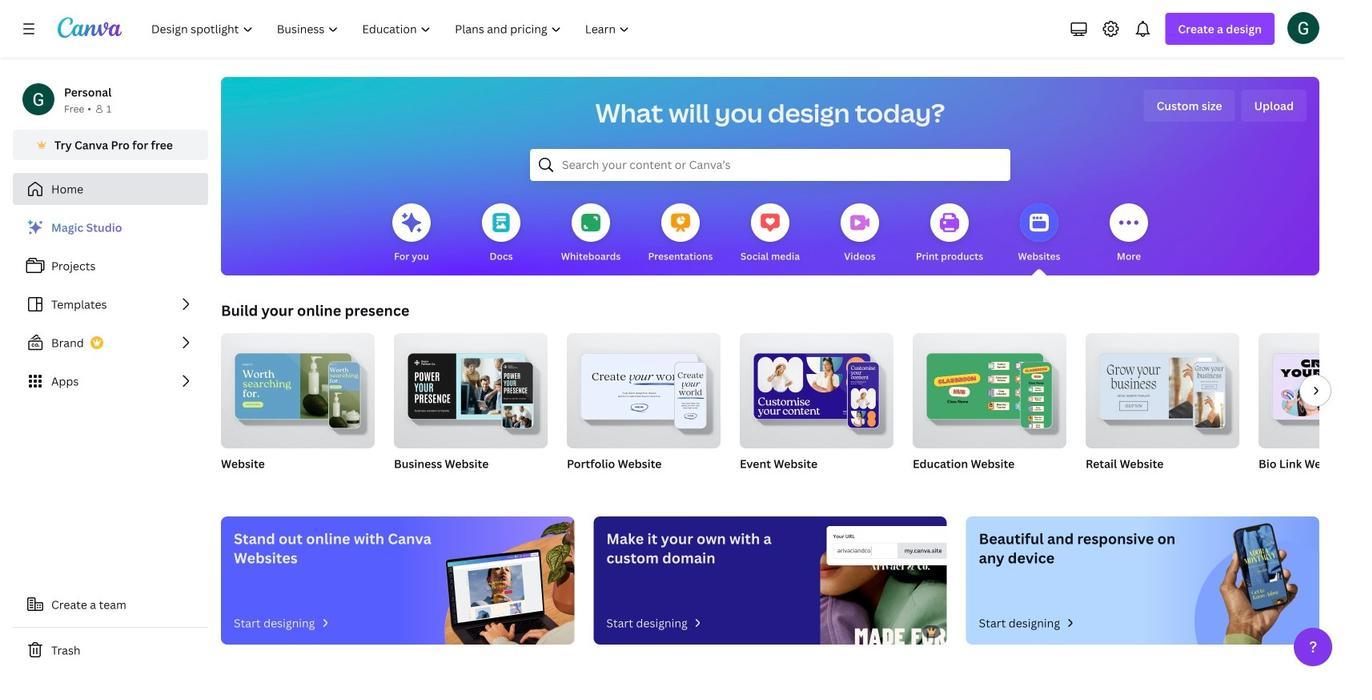 Task type: locate. For each thing, give the bounding box(es) containing it.
greg robinson image
[[1288, 12, 1320, 44]]

None search field
[[530, 149, 1011, 181]]

list
[[13, 211, 208, 397]]

group
[[221, 327, 375, 492], [221, 327, 375, 448], [394, 327, 548, 492], [394, 327, 548, 448], [567, 327, 721, 492], [567, 327, 721, 448], [740, 327, 894, 492], [740, 327, 894, 448], [913, 333, 1067, 492], [913, 333, 1067, 448], [1086, 333, 1240, 492], [1259, 333, 1345, 492]]



Task type: vqa. For each thing, say whether or not it's contained in the screenshot.
elements
no



Task type: describe. For each thing, give the bounding box(es) containing it.
Search search field
[[562, 150, 979, 180]]

top level navigation element
[[141, 13, 643, 45]]



